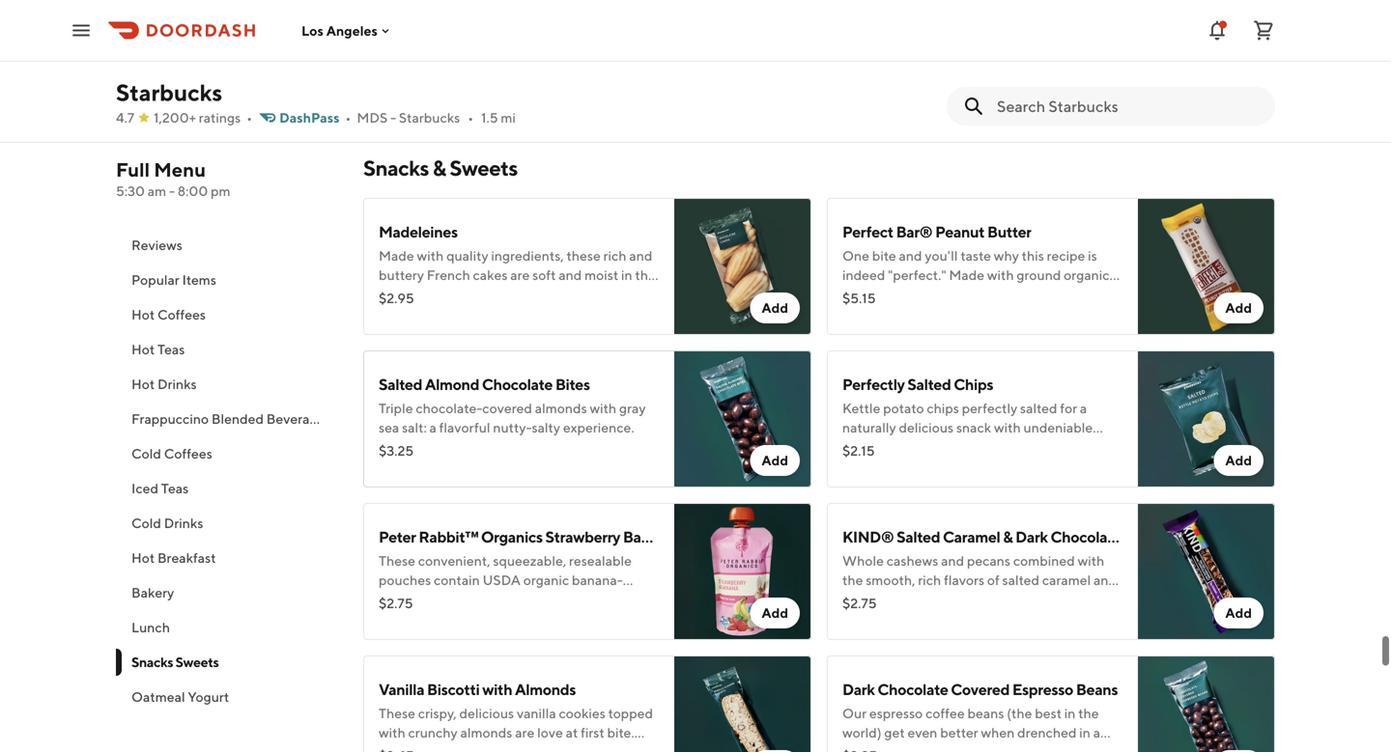 Task type: vqa. For each thing, say whether or not it's contained in the screenshot.
second heading from the bottom of the page
no



Task type: describe. For each thing, give the bounding box(es) containing it.
0 items, open order cart image
[[1253, 19, 1276, 42]]

bar
[[1154, 528, 1177, 547]]

add for perfectly salted chips
[[1226, 453, 1253, 469]]

snacks for snacks & sweets
[[363, 156, 429, 181]]

salted almond chocolate bites triple chocolate-covered almonds with gray sea salt: a flavorful nutty-salty experience. $3.25
[[379, 375, 646, 459]]

4.7
[[116, 110, 134, 126]]

these inside peter rabbit™ organics strawberry banana these convenient, squeezable, resealable pouches contain usda organic banana- strawberry puree with a hint of lemon juice. perfect for busy moms on the go.
[[379, 553, 416, 569]]

chocolate inside salted almond chocolate bites triple chocolate-covered almonds with gray sea salt: a flavorful nutty-salty experience. $3.25
[[482, 375, 553, 394]]

perfectly
[[843, 375, 905, 394]]

boiled
[[504, 28, 542, 43]]

yogurt
[[188, 690, 229, 706]]

for inside perfectly salted chips kettle potato chips perfectly salted for a naturally delicious snack with undeniable flavour and crunch.
[[1061, 401, 1078, 417]]

hot drinks
[[131, 376, 197, 392]]

salt,
[[1039, 28, 1064, 43]]

add button for peter rabbit™ organics strawberry banana
[[750, 598, 800, 629]]

drinks for cold drinks
[[164, 516, 203, 532]]

vanilla biscotti with almonds image
[[675, 656, 812, 753]]

beans
[[1077, 681, 1118, 699]]

1 vertical spatial in
[[1065, 706, 1076, 722]]

cheese
[[589, 47, 632, 63]]

freshness
[[899, 66, 957, 82]]

grapes
[[425, 47, 466, 63]]

heat,
[[1073, 66, 1104, 82]]

add for perfect bar® peanut butter
[[1226, 300, 1253, 316]]

hot breakfast button
[[116, 541, 340, 576]]

naturally
[[843, 420, 897, 436]]

los angeles button
[[302, 22, 393, 38]]

the inside avocadoes mixed with lime, sea salt, garlic and a touch of spice—specially packaged to maintain freshness without the use of heat, additives or preservatives.
[[1010, 66, 1031, 82]]

0 horizontal spatial starbucks
[[116, 79, 222, 106]]

1,200+ ratings •
[[154, 110, 252, 126]]

with down cakes
[[488, 287, 515, 303]]

are inside the vanilla biscotti with almonds these crispy, delicious vanilla cookies topped with crunchy almonds are love at first bite. perfect for dipping into your favorite coffee
[[515, 725, 535, 741]]

add item to cart image
[[762, 751, 789, 753]]

edges.
[[606, 287, 647, 303]]

touch
[[879, 47, 914, 63]]

strawberry
[[379, 592, 444, 608]]

mixed
[[914, 28, 951, 43]]

coffees for cold coffees
[[164, 446, 212, 462]]

add button for perfectly salted chips
[[1214, 446, 1264, 476]]

with right biscotti
[[483, 681, 512, 699]]

1 vertical spatial &
[[1004, 528, 1013, 547]]

open menu image
[[70, 19, 93, 42]]

notification bell image
[[1206, 19, 1229, 42]]

ratings
[[199, 110, 241, 126]]

peter rabbit™ organics strawberry banana image
[[675, 504, 812, 641]]

cakes
[[473, 267, 508, 283]]

am
[[148, 183, 166, 199]]

dipping
[[447, 745, 494, 753]]

coffee inside the vanilla biscotti with almonds these crispy, delicious vanilla cookies topped with crunchy almonds are love at first bite. perfect for dipping into your favorite coffee
[[604, 745, 643, 753]]

free
[[443, 28, 467, 43]]

preservatives.
[[917, 86, 1002, 101]]

these
[[567, 248, 601, 264]]

a inside perfectly salted chips kettle potato chips perfectly salted for a naturally delicious snack with undeniable flavour and crunch.
[[1080, 401, 1088, 417]]

of up freshness
[[917, 47, 929, 63]]

1,200+
[[154, 110, 196, 126]]

blended
[[212, 411, 264, 427]]

on
[[519, 611, 534, 627]]

lunch
[[131, 620, 170, 636]]

frappuccino blended beverages button
[[116, 402, 340, 437]]

made
[[379, 248, 414, 264]]

mi
[[501, 110, 516, 126]]

mds
[[357, 110, 388, 126]]

$2.15
[[843, 443, 875, 459]]

multigrain
[[501, 66, 564, 82]]

sea inside salted almond chocolate bites triple chocolate-covered almonds with gray sea salt: a flavorful nutty-salty experience. $3.25
[[379, 420, 399, 436]]

in inside madeleines made with quality ingredients, these rich and buttery french cakes are soft and moist in the center and baked with lightly crisped edges.
[[621, 267, 633, 283]]

bites
[[556, 375, 590, 394]]

for inside the vanilla biscotti with almonds these crispy, delicious vanilla cookies topped with crunchy almonds are love at first bite. perfect for dipping into your favorite coffee
[[428, 745, 445, 753]]

crunch.
[[914, 439, 960, 455]]

a inside peter rabbit™ organics strawberry banana these convenient, squeezable, resealable pouches contain usda organic banana- strawberry puree with a hint of lemon juice. perfect for busy moms on the go.
[[515, 592, 522, 608]]

almonds inside salted almond chocolate bites triple chocolate-covered almonds with gray sea salt: a flavorful nutty-salty experience. $3.25
[[535, 401, 587, 417]]

and inside perfectly salted chips kettle potato chips perfectly salted for a naturally delicious snack with undeniable flavour and crunch.
[[888, 439, 911, 455]]

lunch button
[[116, 611, 340, 646]]

or
[[901, 86, 914, 101]]

2 • from the left
[[345, 110, 351, 126]]

cheddar
[[532, 47, 586, 63]]

frappuccino
[[131, 411, 209, 427]]

delicious inside perfectly salted chips kettle potato chips perfectly salted for a naturally delicious snack with undeniable flavour and crunch.
[[899, 420, 954, 436]]

nutty-
[[493, 420, 532, 436]]

contain
[[434, 573, 480, 589]]

go.
[[561, 611, 579, 627]]

and down french
[[421, 287, 444, 303]]

almonds
[[515, 681, 576, 699]]

pm
[[211, 183, 231, 199]]

chocolate inside 'dark chocolate covered espresso beans our espresso coffee beans (the best in the world) get even better when drenched in a layer of luscious dark chocolate.'
[[878, 681, 949, 699]]

to
[[1092, 47, 1105, 63]]

with inside peter rabbit™ organics strawberry banana these convenient, squeezable, resealable pouches contain usda organic banana- strawberry puree with a hint of lemon juice. perfect for busy moms on the go.
[[486, 592, 512, 608]]

with left crunchy
[[379, 725, 406, 741]]

iced teas button
[[116, 472, 340, 506]]

resealable
[[569, 553, 632, 569]]

angeles
[[326, 22, 378, 38]]

hot coffees
[[131, 307, 206, 323]]

two
[[379, 28, 404, 43]]

snack
[[957, 420, 992, 436]]

0 vertical spatial perfect
[[843, 223, 894, 241]]

even
[[908, 725, 938, 741]]

of inside peter rabbit™ organics strawberry banana these convenient, squeezable, resealable pouches contain usda organic banana- strawberry puree with a hint of lemon juice. perfect for busy moms on the go.
[[552, 592, 564, 608]]

luscious
[[890, 745, 940, 753]]

add button for madeleines
[[750, 293, 800, 324]]

organics
[[481, 528, 543, 547]]

at
[[566, 725, 578, 741]]

dark inside 'dark chocolate covered espresso beans our espresso coffee beans (the best in the world) get even better when drenched in a layer of luscious dark chocolate.'
[[843, 681, 875, 699]]

apples,
[[379, 47, 422, 63]]

hot breakfast
[[131, 550, 216, 566]]

add button for perfect bar® peanut butter
[[1214, 293, 1264, 324]]

convenient,
[[418, 553, 491, 569]]

Item Search search field
[[997, 96, 1260, 117]]

add item to cart image
[[1226, 751, 1253, 753]]

together
[[416, 66, 469, 82]]

avocadoes mixed with lime, sea salt, garlic and a touch of spice—specially packaged to maintain freshness without the use of heat, additives or preservatives.
[[843, 28, 1105, 101]]

salt:
[[402, 420, 427, 436]]

5:30
[[116, 183, 145, 199]]

additives
[[843, 86, 899, 101]]

avocado spread image
[[1139, 0, 1276, 115]]

when
[[981, 725, 1015, 741]]

add button for kind® salted caramel & dark chocolate nut bar
[[1214, 598, 1264, 629]]

snacks & sweets
[[363, 156, 518, 181]]

buttery
[[379, 267, 424, 283]]

oatmeal
[[131, 690, 185, 706]]

crunchy
[[408, 725, 458, 741]]

salted for kind®
[[897, 528, 941, 547]]

moms
[[479, 611, 516, 627]]

flavour
[[843, 439, 885, 455]]

hot for hot breakfast
[[131, 550, 155, 566]]

1 vertical spatial starbucks
[[399, 110, 460, 126]]

busy
[[447, 611, 476, 627]]

0 vertical spatial &
[[433, 156, 446, 181]]

dashpass
[[279, 110, 340, 126]]

breakfast
[[157, 550, 216, 566]]

madeleines image
[[675, 198, 812, 335]]

and down come
[[379, 86, 402, 101]]

are inside madeleines made with quality ingredients, these rich and buttery french cakes are soft and moist in the center and baked with lightly crisped edges.
[[511, 267, 530, 283]]

bite.
[[607, 725, 635, 741]]

madeleines made with quality ingredients, these rich and buttery french cakes are soft and moist in the center and baked with lightly crisped edges.
[[379, 223, 656, 303]]



Task type: locate. For each thing, give the bounding box(es) containing it.
starbucks up 1,200+
[[116, 79, 222, 106]]

salted
[[1021, 401, 1058, 417]]

teas down hot coffees
[[157, 342, 185, 358]]

sea inside avocadoes mixed with lime, sea salt, garlic and a touch of spice—specially packaged to maintain freshness without the use of heat, additives or preservatives.
[[1015, 28, 1036, 43]]

$2.75 down kind®
[[843, 596, 877, 612]]

caramel
[[943, 528, 1001, 547]]

madeleines
[[379, 223, 458, 241]]

drinks up frappuccino at the left bottom
[[157, 376, 197, 392]]

1 horizontal spatial dark
[[1016, 528, 1048, 547]]

snacks down lunch
[[131, 655, 173, 671]]

1 horizontal spatial sea
[[1015, 28, 1036, 43]]

for up the "undeniable"
[[1061, 401, 1078, 417]]

triple
[[379, 401, 413, 417]]

with up experience.
[[590, 401, 617, 417]]

delicious up dipping
[[460, 706, 514, 722]]

hot down hot teas
[[131, 376, 155, 392]]

favorite
[[554, 745, 601, 753]]

teas right iced
[[161, 481, 189, 497]]

0 vertical spatial drinks
[[157, 376, 197, 392]]

1 • from the left
[[247, 110, 252, 126]]

potato
[[884, 401, 925, 417]]

better
[[941, 725, 979, 741]]

with down perfectly
[[995, 420, 1021, 436]]

cage-
[[407, 28, 443, 43]]

butter.
[[492, 86, 533, 101]]

and up "crisped" on the left of the page
[[559, 267, 582, 283]]

with inside avocadoes mixed with lime, sea salt, garlic and a touch of spice—specially packaged to maintain freshness without the use of heat, additives or preservatives.
[[954, 28, 981, 43]]

$2.75 for peter rabbit™ organics strawberry banana
[[379, 596, 413, 612]]

coffees inside button
[[164, 446, 212, 462]]

salted almond chocolate bites image
[[675, 351, 812, 488]]

1 horizontal spatial •
[[345, 110, 351, 126]]

popular
[[131, 272, 180, 288]]

0 vertical spatial teas
[[157, 342, 185, 358]]

3 hot from the top
[[131, 376, 155, 392]]

1 vertical spatial delicious
[[460, 706, 514, 722]]

a up maintain
[[869, 47, 876, 63]]

2 vertical spatial perfect
[[379, 745, 425, 753]]

covered
[[951, 681, 1010, 699]]

perfect left bar® at top
[[843, 223, 894, 241]]

delicious up crunch.
[[899, 420, 954, 436]]

cold coffees button
[[116, 437, 340, 472]]

for inside peter rabbit™ organics strawberry banana these convenient, squeezable, resealable pouches contain usda organic banana- strawberry puree with a hint of lemon juice. perfect for busy moms on the go.
[[428, 611, 445, 627]]

1 horizontal spatial starbucks
[[399, 110, 460, 126]]

1 horizontal spatial in
[[1065, 706, 1076, 722]]

0 vertical spatial almonds
[[535, 401, 587, 417]]

coffee inside 'dark chocolate covered espresso beans our espresso coffee beans (the best in the world) get even better when drenched in a layer of luscious dark chocolate.'
[[926, 706, 965, 722]]

these down vanilla
[[379, 706, 416, 722]]

2 cold from the top
[[131, 516, 161, 532]]

0 vertical spatial in
[[621, 267, 633, 283]]

cookies
[[559, 706, 606, 722]]

hot for hot coffees
[[131, 307, 155, 323]]

0 vertical spatial sea
[[1015, 28, 1036, 43]]

honey
[[405, 86, 443, 101]]

in right drenched
[[1080, 725, 1091, 741]]

add
[[1226, 80, 1253, 96], [762, 300, 789, 316], [1226, 300, 1253, 316], [762, 453, 789, 469], [1226, 453, 1253, 469], [762, 606, 789, 621], [1226, 606, 1253, 621]]

1 horizontal spatial chocolate
[[878, 681, 949, 699]]

perfect bar® peanut butter image
[[1139, 198, 1276, 335]]

with inside two cage-free hard-boiled eggs, sliced tart apples, grapes and white cheddar cheese come together with multigrain muesli bread and honey peanut butter.
[[472, 66, 499, 82]]

eggs & cheddar protein box image
[[675, 0, 812, 115]]

1 vertical spatial sea
[[379, 420, 399, 436]]

2 horizontal spatial •
[[468, 110, 474, 126]]

4 hot from the top
[[131, 550, 155, 566]]

1 cold from the top
[[131, 446, 161, 462]]

0 horizontal spatial in
[[621, 267, 633, 283]]

ingredients,
[[491, 248, 564, 264]]

our
[[843, 706, 867, 722]]

chips
[[927, 401, 960, 417]]

1 these from the top
[[379, 553, 416, 569]]

and
[[469, 47, 492, 63], [843, 47, 866, 63], [379, 86, 402, 101], [630, 248, 653, 264], [559, 267, 582, 283], [421, 287, 444, 303], [888, 439, 911, 455]]

1 vertical spatial drinks
[[164, 516, 203, 532]]

drinks for hot drinks
[[157, 376, 197, 392]]

almonds
[[535, 401, 587, 417], [461, 725, 513, 741]]

3 • from the left
[[468, 110, 474, 126]]

dark right caramel on the right bottom of the page
[[1016, 528, 1048, 547]]

menu
[[154, 159, 206, 181]]

drinks up breakfast
[[164, 516, 203, 532]]

1 horizontal spatial coffee
[[926, 706, 965, 722]]

peanut
[[446, 86, 489, 101]]

sweets down 1.5
[[450, 156, 518, 181]]

1 vertical spatial cold
[[131, 516, 161, 532]]

add for madeleines
[[762, 300, 789, 316]]

oatmeal yogurt
[[131, 690, 229, 706]]

1 hot from the top
[[131, 307, 155, 323]]

and inside avocadoes mixed with lime, sea salt, garlic and a touch of spice—specially packaged to maintain freshness without the use of heat, additives or preservatives.
[[843, 47, 866, 63]]

the right on
[[537, 611, 558, 627]]

1 vertical spatial these
[[379, 706, 416, 722]]

in up edges.
[[621, 267, 633, 283]]

hot for hot teas
[[131, 342, 155, 358]]

2 vertical spatial for
[[428, 745, 445, 753]]

iced
[[131, 481, 159, 497]]

chips
[[954, 375, 994, 394]]

with inside perfectly salted chips kettle potato chips perfectly salted for a naturally delicious snack with undeniable flavour and crunch.
[[995, 420, 1021, 436]]

0 vertical spatial for
[[1061, 401, 1078, 417]]

of inside 'dark chocolate covered espresso beans our espresso coffee beans (the best in the world) get even better when drenched in a layer of luscious dark chocolate.'
[[875, 745, 888, 753]]

dark up the our
[[843, 681, 875, 699]]

a right salt:
[[430, 420, 437, 436]]

1 horizontal spatial snacks
[[363, 156, 429, 181]]

with
[[954, 28, 981, 43], [472, 66, 499, 82], [417, 248, 444, 264], [488, 287, 515, 303], [590, 401, 617, 417], [995, 420, 1021, 436], [486, 592, 512, 608], [483, 681, 512, 699], [379, 725, 406, 741]]

snacks
[[363, 156, 429, 181], [131, 655, 173, 671]]

1 vertical spatial are
[[515, 725, 535, 741]]

without
[[960, 66, 1007, 82]]

1 horizontal spatial delicious
[[899, 420, 954, 436]]

get
[[885, 725, 905, 741]]

a inside 'dark chocolate covered espresso beans our espresso coffee beans (the best in the world) get even better when drenched in a layer of luscious dark chocolate.'
[[1094, 725, 1101, 741]]

2 horizontal spatial in
[[1080, 725, 1091, 741]]

coffees down frappuccino at the left bottom
[[164, 446, 212, 462]]

chocolate up covered
[[482, 375, 553, 394]]

0 horizontal spatial -
[[169, 183, 175, 199]]

coffee up better
[[926, 706, 965, 722]]

0 vertical spatial cold
[[131, 446, 161, 462]]

0 horizontal spatial snacks
[[131, 655, 173, 671]]

teas inside 'button'
[[161, 481, 189, 497]]

$2.75 for kind® salted caramel & dark chocolate nut bar
[[843, 596, 877, 612]]

cold down iced
[[131, 516, 161, 532]]

chocolate left nut
[[1051, 528, 1122, 547]]

cold drinks button
[[116, 506, 340, 541]]

of right hint
[[552, 592, 564, 608]]

2 vertical spatial chocolate
[[878, 681, 949, 699]]

and right rich
[[630, 248, 653, 264]]

2 vertical spatial in
[[1080, 725, 1091, 741]]

1 vertical spatial -
[[169, 183, 175, 199]]

teas
[[157, 342, 185, 358], [161, 481, 189, 497]]

come
[[379, 66, 413, 82]]

cold up iced
[[131, 446, 161, 462]]

salted
[[379, 375, 422, 394], [908, 375, 951, 394], [897, 528, 941, 547]]

coffee down bite. at the left bottom
[[604, 745, 643, 753]]

2 $2.75 from the left
[[843, 596, 877, 612]]

cold drinks
[[131, 516, 203, 532]]

salty
[[532, 420, 561, 436]]

0 vertical spatial dark
[[1016, 528, 1048, 547]]

peanut
[[936, 223, 985, 241]]

0 horizontal spatial chocolate
[[482, 375, 553, 394]]

snacks for snacks sweets
[[131, 655, 173, 671]]

salted up triple
[[379, 375, 422, 394]]

moist
[[585, 267, 619, 283]]

cold inside button
[[131, 516, 161, 532]]

muesli
[[567, 66, 607, 82]]

1 horizontal spatial almonds
[[535, 401, 587, 417]]

hot up hot drinks
[[131, 342, 155, 358]]

0 vertical spatial these
[[379, 553, 416, 569]]

hot down the popular
[[131, 307, 155, 323]]

for left busy
[[428, 611, 445, 627]]

1 vertical spatial dark
[[843, 681, 875, 699]]

$2.75 down pouches
[[379, 596, 413, 612]]

in right best
[[1065, 706, 1076, 722]]

add for salted almond chocolate bites
[[762, 453, 789, 469]]

a up the "undeniable"
[[1080, 401, 1088, 417]]

the up edges.
[[635, 267, 656, 283]]

lightly
[[518, 287, 556, 303]]

bakery
[[131, 585, 174, 601]]

- right mds
[[391, 110, 396, 126]]

kind®
[[843, 528, 894, 547]]

full menu 5:30 am - 8:00 pm
[[116, 159, 231, 199]]

for down crunchy
[[428, 745, 445, 753]]

cold inside button
[[131, 446, 161, 462]]

delicious
[[899, 420, 954, 436], [460, 706, 514, 722]]

2 horizontal spatial chocolate
[[1051, 528, 1122, 547]]

vanilla biscotti with almonds these crispy, delicious vanilla cookies topped with crunchy almonds are love at first bite. perfect for dipping into your favorite coffee 
[[379, 681, 658, 753]]

0 vertical spatial sweets
[[450, 156, 518, 181]]

(the
[[1007, 706, 1033, 722]]

salted for perfectly
[[908, 375, 951, 394]]

0 vertical spatial coffee
[[926, 706, 965, 722]]

sea down triple
[[379, 420, 399, 436]]

teas for hot teas
[[157, 342, 185, 358]]

and right flavour
[[888, 439, 911, 455]]

1 vertical spatial almonds
[[461, 725, 513, 741]]

1 vertical spatial coffees
[[164, 446, 212, 462]]

0 vertical spatial -
[[391, 110, 396, 126]]

sea
[[1015, 28, 1036, 43], [379, 420, 399, 436]]

perfect down strawberry on the left
[[379, 611, 425, 627]]

1 vertical spatial perfect
[[379, 611, 425, 627]]

sea left salt,
[[1015, 28, 1036, 43]]

2 these from the top
[[379, 706, 416, 722]]

1 horizontal spatial $2.75
[[843, 596, 877, 612]]

baked
[[447, 287, 485, 303]]

salted right kind®
[[897, 528, 941, 547]]

cold for cold coffees
[[131, 446, 161, 462]]

1 vertical spatial snacks
[[131, 655, 173, 671]]

hot up bakery
[[131, 550, 155, 566]]

a down 'beans'
[[1094, 725, 1101, 741]]

of down get
[[875, 745, 888, 753]]

a left hint
[[515, 592, 522, 608]]

salted up chips
[[908, 375, 951, 394]]

a inside salted almond chocolate bites triple chocolate-covered almonds with gray sea salt: a flavorful nutty-salty experience. $3.25
[[430, 420, 437, 436]]

drinks
[[157, 376, 197, 392], [164, 516, 203, 532]]

reviews button
[[116, 228, 340, 263]]

soft
[[533, 267, 556, 283]]

0 horizontal spatial coffee
[[604, 745, 643, 753]]

teas inside button
[[157, 342, 185, 358]]

perfect down crunchy
[[379, 745, 425, 753]]

starbucks
[[116, 79, 222, 106], [399, 110, 460, 126]]

• right ratings
[[247, 110, 252, 126]]

hot inside 'button'
[[131, 376, 155, 392]]

eggs,
[[545, 28, 578, 43]]

hot teas button
[[116, 332, 340, 367]]

the left use
[[1010, 66, 1031, 82]]

hot inside button
[[131, 550, 155, 566]]

items
[[182, 272, 216, 288]]

the down 'beans'
[[1079, 706, 1100, 722]]

salted inside salted almond chocolate bites triple chocolate-covered almonds with gray sea salt: a flavorful nutty-salty experience. $3.25
[[379, 375, 422, 394]]

kettle
[[843, 401, 881, 417]]

with up 'peanut'
[[472, 66, 499, 82]]

hot drinks button
[[116, 367, 340, 402]]

1 vertical spatial for
[[428, 611, 445, 627]]

salted inside perfectly salted chips kettle potato chips perfectly salted for a naturally delicious snack with undeniable flavour and crunch.
[[908, 375, 951, 394]]

1 vertical spatial sweets
[[176, 655, 219, 671]]

• left mds
[[345, 110, 351, 126]]

0 vertical spatial starbucks
[[116, 79, 222, 106]]

0 vertical spatial snacks
[[363, 156, 429, 181]]

the inside 'dark chocolate covered espresso beans our espresso coffee beans (the best in the world) get even better when drenched in a layer of luscious dark chocolate.'
[[1079, 706, 1100, 722]]

with up french
[[417, 248, 444, 264]]

are down ingredients,
[[511, 267, 530, 283]]

• left 1.5
[[468, 110, 474, 126]]

los
[[302, 22, 324, 38]]

add button for salted almond chocolate bites
[[750, 446, 800, 476]]

0 horizontal spatial delicious
[[460, 706, 514, 722]]

0 horizontal spatial dark
[[843, 681, 875, 699]]

cold
[[131, 446, 161, 462], [131, 516, 161, 532]]

crisped
[[559, 287, 604, 303]]

these up pouches
[[379, 553, 416, 569]]

chocolate
[[482, 375, 553, 394], [1051, 528, 1122, 547], [878, 681, 949, 699]]

usda
[[483, 573, 521, 589]]

0 vertical spatial delicious
[[899, 420, 954, 436]]

perfect inside the vanilla biscotti with almonds these crispy, delicious vanilla cookies topped with crunchy almonds are love at first bite. perfect for dipping into your favorite coffee
[[379, 745, 425, 753]]

coffee
[[926, 706, 965, 722], [604, 745, 643, 753]]

cold for cold drinks
[[131, 516, 161, 532]]

coffees inside button
[[157, 307, 206, 323]]

snacks down mds
[[363, 156, 429, 181]]

french
[[427, 267, 470, 283]]

0 horizontal spatial sweets
[[176, 655, 219, 671]]

$3.25
[[379, 443, 414, 459]]

0 vertical spatial coffees
[[157, 307, 206, 323]]

and up maintain
[[843, 47, 866, 63]]

a
[[869, 47, 876, 63], [1080, 401, 1088, 417], [430, 420, 437, 436], [515, 592, 522, 608], [1094, 725, 1101, 741]]

these inside the vanilla biscotti with almonds these crispy, delicious vanilla cookies topped with crunchy almonds are love at first bite. perfect for dipping into your favorite coffee
[[379, 706, 416, 722]]

add for peter rabbit™ organics strawberry banana
[[762, 606, 789, 621]]

0 vertical spatial are
[[511, 267, 530, 283]]

1 vertical spatial teas
[[161, 481, 189, 497]]

0 vertical spatial chocolate
[[482, 375, 553, 394]]

quality
[[447, 248, 489, 264]]

add for kind® salted caramel & dark chocolate nut bar
[[1226, 606, 1253, 621]]

almonds inside the vanilla biscotti with almonds these crispy, delicious vanilla cookies topped with crunchy almonds are love at first bite. perfect for dipping into your favorite coffee
[[461, 725, 513, 741]]

the inside madeleines made with quality ingredients, these rich and buttery french cakes are soft and moist in the center and baked with lightly crisped edges.
[[635, 267, 656, 283]]

coffees for hot coffees
[[157, 307, 206, 323]]

with up "spice—specially"
[[954, 28, 981, 43]]

1 horizontal spatial sweets
[[450, 156, 518, 181]]

$5.15
[[843, 290, 876, 306]]

perfectly salted chips image
[[1139, 351, 1276, 488]]

with inside salted almond chocolate bites triple chocolate-covered almonds with gray sea salt: a flavorful nutty-salty experience. $3.25
[[590, 401, 617, 417]]

kind® salted caramel & dark chocolate nut bar
[[843, 528, 1177, 547]]

- inside full menu 5:30 am - 8:00 pm
[[169, 183, 175, 199]]

sweets up yogurt
[[176, 655, 219, 671]]

& down mds - starbucks • 1.5 mi
[[433, 156, 446, 181]]

drinks inside 'button'
[[157, 376, 197, 392]]

the inside peter rabbit™ organics strawberry banana these convenient, squeezable, resealable pouches contain usda organic banana- strawberry puree with a hint of lemon juice. perfect for busy moms on the go.
[[537, 611, 558, 627]]

love
[[537, 725, 563, 741]]

1 vertical spatial chocolate
[[1051, 528, 1122, 547]]

1 horizontal spatial &
[[1004, 528, 1013, 547]]

0 horizontal spatial •
[[247, 110, 252, 126]]

delicious inside the vanilla biscotti with almonds these crispy, delicious vanilla cookies topped with crunchy almonds are love at first bite. perfect for dipping into your favorite coffee
[[460, 706, 514, 722]]

1 horizontal spatial -
[[391, 110, 396, 126]]

hot for hot drinks
[[131, 376, 155, 392]]

gray
[[620, 401, 646, 417]]

1 vertical spatial coffee
[[604, 745, 643, 753]]

of right use
[[1058, 66, 1070, 82]]

for
[[1061, 401, 1078, 417], [428, 611, 445, 627], [428, 745, 445, 753]]

dark chocolate covered espresso beans image
[[1139, 656, 1276, 753]]

are up your in the bottom left of the page
[[515, 725, 535, 741]]

full
[[116, 159, 150, 181]]

0 horizontal spatial almonds
[[461, 725, 513, 741]]

lime,
[[983, 28, 1013, 43]]

teas for iced teas
[[161, 481, 189, 497]]

perfect inside peter rabbit™ organics strawberry banana these convenient, squeezable, resealable pouches contain usda organic banana- strawberry puree with a hint of lemon juice. perfect for busy moms on the go.
[[379, 611, 425, 627]]

biscotti
[[427, 681, 480, 699]]

kind® salted caramel & dark chocolate nut bar image
[[1139, 504, 1276, 641]]

0 horizontal spatial $2.75
[[379, 596, 413, 612]]

chocolate up espresso
[[878, 681, 949, 699]]

0 horizontal spatial &
[[433, 156, 446, 181]]

your
[[524, 745, 551, 753]]

starbucks down "honey"
[[399, 110, 460, 126]]

2 hot from the top
[[131, 342, 155, 358]]

and down hard-
[[469, 47, 492, 63]]

almonds up salty
[[535, 401, 587, 417]]

almonds up dipping
[[461, 725, 513, 741]]

coffees down the popular items
[[157, 307, 206, 323]]

0 horizontal spatial sea
[[379, 420, 399, 436]]

a inside avocadoes mixed with lime, sea salt, garlic and a touch of spice—specially packaged to maintain freshness without the use of heat, additives or preservatives.
[[869, 47, 876, 63]]

topped
[[609, 706, 653, 722]]

& right caramel on the right bottom of the page
[[1004, 528, 1013, 547]]

reviews
[[131, 237, 183, 253]]

drinks inside button
[[164, 516, 203, 532]]

with up 'moms'
[[486, 592, 512, 608]]

1 $2.75 from the left
[[379, 596, 413, 612]]

- right am
[[169, 183, 175, 199]]



